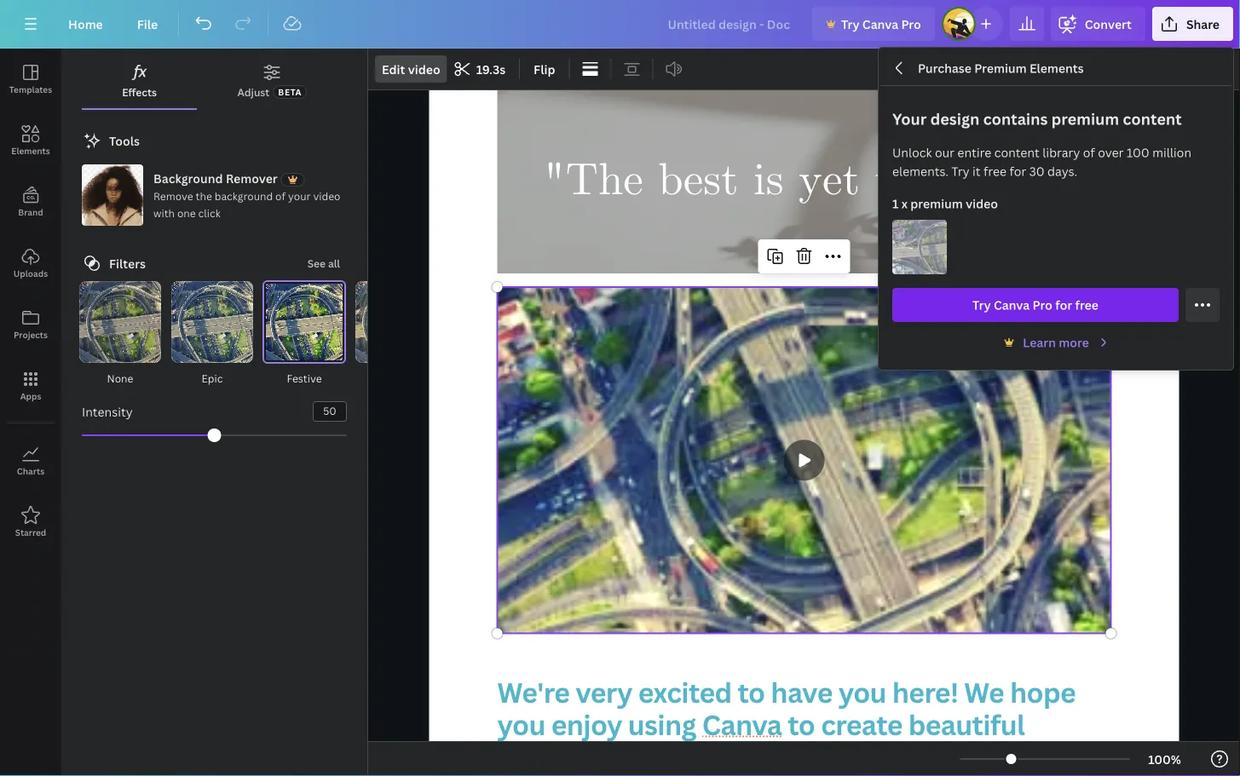Task type: vqa. For each thing, say whether or not it's contained in the screenshot.
PRINT- at the bottom right of the page
no



Task type: describe. For each thing, give the bounding box(es) containing it.
library
[[1043, 145, 1081, 161]]

with
[[153, 206, 175, 220]]

19.3s button
[[449, 55, 513, 83]]

remove the background of your video with one click
[[153, 189, 341, 220]]

free inside button
[[1076, 297, 1099, 313]]

hope
[[1010, 674, 1076, 711]]

click
[[198, 206, 221, 220]]

remove for remove watermarks
[[993, 295, 1033, 307]]

unlock
[[893, 145, 932, 161]]

we're very excited to have you here! we hope you enjoy using canva to create beautiful documents.
[[498, 674, 1082, 776]]

"the best is yet to come."
[[543, 152, 1066, 211]]

all
[[328, 256, 340, 270]]

templates
[[9, 84, 52, 95]]

brand
[[18, 206, 43, 218]]

none
[[107, 371, 133, 385]]

effects button
[[82, 55, 197, 108]]

apps
[[20, 391, 41, 402]]

summer button
[[354, 281, 439, 388]]

pro for try canva pro
[[902, 16, 922, 32]]

1 x premium video
[[893, 196, 999, 212]]

canva for try canva pro for free
[[994, 297, 1030, 313]]

elements button
[[0, 110, 61, 171]]

filters
[[109, 255, 146, 272]]

Design title text field
[[654, 7, 806, 41]]

beta
[[278, 86, 302, 98]]

million
[[1153, 145, 1192, 161]]

try canva pro for free button
[[893, 288, 1179, 322]]

remove for remove the background of your video with one click
[[153, 189, 193, 203]]

remove watermarks
[[993, 295, 1100, 307]]

your
[[893, 109, 927, 130]]

for inside button
[[1056, 297, 1073, 313]]

adjust
[[237, 85, 270, 99]]

1
[[893, 196, 899, 212]]

templates button
[[0, 49, 61, 110]]

festive
[[287, 371, 322, 385]]

entire
[[958, 145, 992, 161]]

share
[[1187, 16, 1220, 32]]

design
[[931, 109, 980, 130]]

flip button
[[527, 55, 562, 83]]

learn more button
[[996, 327, 1115, 356]]

over
[[1098, 145, 1124, 161]]

here!
[[893, 674, 959, 711]]

unlock our entire content library of over 100 million elements. try it free for 30 days.
[[893, 145, 1192, 179]]

Intensity text field
[[314, 402, 346, 421]]

starred
[[15, 527, 46, 538]]

try for try canva pro for free
[[973, 297, 991, 313]]

enjoy
[[551, 707, 622, 744]]

our
[[935, 145, 955, 161]]

more
[[1059, 335, 1090, 351]]

charts button
[[0, 431, 61, 492]]

none button
[[78, 281, 163, 388]]

edit
[[382, 61, 405, 77]]

of inside "unlock our entire content library of over 100 million elements. try it free for 30 days."
[[1084, 145, 1096, 161]]

premium
[[975, 60, 1027, 76]]

home link
[[55, 7, 117, 41]]

for inside "unlock our entire content library of over 100 million elements. try it free for 30 days."
[[1010, 163, 1027, 179]]

charts
[[17, 466, 44, 477]]

documents.
[[498, 739, 650, 776]]

video inside remove the background of your video with one click
[[313, 189, 341, 203]]

pro for try canva pro for free
[[1033, 297, 1053, 313]]

2 horizontal spatial to
[[875, 152, 915, 211]]

intensity
[[82, 404, 133, 420]]

main menu bar
[[0, 0, 1241, 49]]

convert
[[1085, 16, 1132, 32]]

purchase
[[918, 60, 972, 76]]

epic button
[[170, 281, 255, 388]]

it
[[973, 163, 981, 179]]

flip
[[534, 61, 555, 77]]

effects
[[122, 85, 157, 99]]

beautiful
[[909, 707, 1025, 744]]

days.
[[1048, 163, 1078, 179]]

have
[[771, 674, 833, 711]]

100
[[1127, 145, 1150, 161]]

projects
[[14, 329, 48, 341]]

home
[[68, 16, 103, 32]]

content inside "unlock our entire content library of over 100 million elements. try it free for 30 days."
[[995, 145, 1040, 161]]

0 horizontal spatial premium
[[911, 196, 963, 212]]

come."
[[930, 152, 1066, 211]]

30
[[1030, 163, 1045, 179]]

we're
[[498, 674, 570, 711]]

very
[[576, 674, 633, 711]]

background
[[215, 189, 273, 203]]

see all button
[[308, 255, 340, 272]]



Task type: locate. For each thing, give the bounding box(es) containing it.
remove up learn
[[993, 295, 1033, 307]]

free right it
[[984, 163, 1007, 179]]

is
[[754, 152, 784, 211]]

edit video button
[[375, 55, 447, 83]]

remove
[[153, 189, 193, 203], [993, 295, 1033, 307]]

1 vertical spatial for
[[1056, 297, 1073, 313]]

rotation view, traffic circle highway crossroad and overpasses with traffic image
[[893, 220, 990, 275]]

1 horizontal spatial video
[[408, 61, 441, 77]]

1 horizontal spatial of
[[1084, 145, 1096, 161]]

try for try canva pro
[[842, 16, 860, 32]]

of inside remove the background of your video with one click
[[275, 189, 286, 203]]

uploads
[[14, 268, 48, 279]]

1 horizontal spatial content
[[1123, 109, 1182, 130]]

remove inside remove the background of your video with one click
[[153, 189, 193, 203]]

festive button
[[262, 281, 347, 388]]

"the
[[543, 152, 644, 211]]

summer
[[376, 371, 417, 385]]

you right have in the bottom of the page
[[839, 674, 887, 711]]

free up more
[[1076, 297, 1099, 313]]

1 horizontal spatial you
[[839, 674, 887, 711]]

2 horizontal spatial video
[[966, 196, 999, 212]]

premium right x
[[911, 196, 963, 212]]

1 horizontal spatial canva
[[863, 16, 899, 32]]

you left enjoy
[[498, 707, 545, 744]]

edit video
[[382, 61, 441, 77]]

tools
[[109, 133, 140, 149]]

0 horizontal spatial remove
[[153, 189, 193, 203]]

1 vertical spatial premium
[[911, 196, 963, 212]]

starred button
[[0, 492, 61, 553]]

try canva pro
[[842, 16, 922, 32]]

remove inside button
[[993, 295, 1033, 307]]

elements up the your design contains premium content
[[1030, 60, 1084, 76]]

we
[[965, 674, 1005, 711]]

0 horizontal spatial of
[[275, 189, 286, 203]]

0 horizontal spatial you
[[498, 707, 545, 744]]

elements inside 'elements' button
[[11, 145, 50, 156]]

0 horizontal spatial video
[[313, 189, 341, 203]]

1 horizontal spatial pro
[[1033, 297, 1053, 313]]

1 vertical spatial remove
[[993, 295, 1033, 307]]

of left over
[[1084, 145, 1096, 161]]

elements
[[1030, 60, 1084, 76], [11, 145, 50, 156]]

2 vertical spatial try
[[973, 297, 991, 313]]

0 vertical spatial canva
[[863, 16, 899, 32]]

excited
[[638, 674, 732, 711]]

watermarks
[[1035, 295, 1100, 307]]

2 vertical spatial canva
[[702, 707, 782, 744]]

background remover
[[153, 170, 278, 186]]

2 horizontal spatial canva
[[994, 297, 1030, 313]]

of left your
[[275, 189, 286, 203]]

uploads button
[[0, 233, 61, 294]]

one
[[177, 206, 196, 220]]

pro inside main menu bar
[[902, 16, 922, 32]]

background
[[153, 170, 223, 186]]

1 vertical spatial elements
[[11, 145, 50, 156]]

try inside "unlock our entire content library of over 100 million elements. try it free for 30 days."
[[952, 163, 970, 179]]

0 vertical spatial premium
[[1052, 109, 1120, 130]]

try canva pro button
[[813, 7, 935, 41]]

content up 30
[[995, 145, 1040, 161]]

apps button
[[0, 356, 61, 417]]

0 vertical spatial free
[[984, 163, 1007, 179]]

of
[[1084, 145, 1096, 161], [275, 189, 286, 203]]

0 vertical spatial remove
[[153, 189, 193, 203]]

100%
[[1149, 752, 1182, 768]]

canva inside we're very excited to have you here! we hope you enjoy using canva to create beautiful documents.
[[702, 707, 782, 744]]

1 vertical spatial free
[[1076, 297, 1099, 313]]

2 horizontal spatial try
[[973, 297, 991, 313]]

try inside try canva pro button
[[842, 16, 860, 32]]

your
[[288, 189, 311, 203]]

file button
[[123, 7, 172, 41]]

your design contains premium content
[[893, 109, 1182, 130]]

see all
[[308, 256, 340, 270]]

side panel tab list
[[0, 49, 61, 553]]

19.3s
[[476, 61, 506, 77]]

1 horizontal spatial for
[[1056, 297, 1073, 313]]

0 vertical spatial try
[[842, 16, 860, 32]]

0 horizontal spatial pro
[[902, 16, 922, 32]]

premium
[[1052, 109, 1120, 130], [911, 196, 963, 212]]

video inside dropdown button
[[408, 61, 441, 77]]

for
[[1010, 163, 1027, 179], [1056, 297, 1073, 313]]

free inside "unlock our entire content library of over 100 million elements. try it free for 30 days."
[[984, 163, 1007, 179]]

0 horizontal spatial to
[[738, 674, 765, 711]]

video right edit
[[408, 61, 441, 77]]

1 horizontal spatial free
[[1076, 297, 1099, 313]]

0 vertical spatial content
[[1123, 109, 1182, 130]]

video down it
[[966, 196, 999, 212]]

yet
[[799, 152, 860, 211]]

elements up brand button
[[11, 145, 50, 156]]

canva for try canva pro
[[863, 16, 899, 32]]

video right your
[[313, 189, 341, 203]]

the
[[196, 189, 212, 203]]

see
[[308, 256, 326, 270]]

remover
[[226, 170, 278, 186]]

1 horizontal spatial try
[[952, 163, 970, 179]]

x
[[902, 196, 908, 212]]

1 horizontal spatial remove
[[993, 295, 1033, 307]]

remove up with
[[153, 189, 193, 203]]

0 horizontal spatial canva
[[702, 707, 782, 744]]

remove watermarks button
[[988, 294, 1105, 308]]

purchase premium elements
[[918, 60, 1084, 76]]

convert button
[[1051, 7, 1146, 41]]

0 horizontal spatial free
[[984, 163, 1007, 179]]

1 vertical spatial of
[[275, 189, 286, 203]]

1 horizontal spatial to
[[788, 707, 815, 744]]

1 horizontal spatial premium
[[1052, 109, 1120, 130]]

to
[[875, 152, 915, 211], [738, 674, 765, 711], [788, 707, 815, 744]]

0 vertical spatial of
[[1084, 145, 1096, 161]]

elements.
[[893, 163, 949, 179]]

canva
[[863, 16, 899, 32], [994, 297, 1030, 313], [702, 707, 782, 744]]

0 horizontal spatial try
[[842, 16, 860, 32]]

create
[[821, 707, 903, 744]]

1 vertical spatial canva
[[994, 297, 1030, 313]]

1 vertical spatial content
[[995, 145, 1040, 161]]

premium up 'library'
[[1052, 109, 1120, 130]]

best
[[659, 152, 739, 211]]

adjust beta
[[237, 85, 302, 99]]

1 vertical spatial pro
[[1033, 297, 1053, 313]]

brand button
[[0, 171, 61, 233]]

0 horizontal spatial for
[[1010, 163, 1027, 179]]

try canva pro for free
[[973, 297, 1099, 313]]

1 vertical spatial try
[[952, 163, 970, 179]]

you
[[839, 674, 887, 711], [498, 707, 545, 744]]

100% button
[[1138, 746, 1193, 773]]

0 vertical spatial for
[[1010, 163, 1027, 179]]

0 vertical spatial pro
[[902, 16, 922, 32]]

learn
[[1023, 335, 1056, 351]]

0 vertical spatial elements
[[1030, 60, 1084, 76]]

try inside try canva pro for free button
[[973, 297, 991, 313]]

canva inside main menu bar
[[863, 16, 899, 32]]

using
[[628, 707, 696, 744]]

content
[[1123, 109, 1182, 130], [995, 145, 1040, 161]]

projects button
[[0, 294, 61, 356]]

learn more
[[1023, 335, 1090, 351]]

pro
[[902, 16, 922, 32], [1033, 297, 1053, 313]]

try
[[842, 16, 860, 32], [952, 163, 970, 179], [973, 297, 991, 313]]

content up 100
[[1123, 109, 1182, 130]]

1 horizontal spatial elements
[[1030, 60, 1084, 76]]

0 horizontal spatial content
[[995, 145, 1040, 161]]

0 horizontal spatial elements
[[11, 145, 50, 156]]

free
[[984, 163, 1007, 179], [1076, 297, 1099, 313]]



